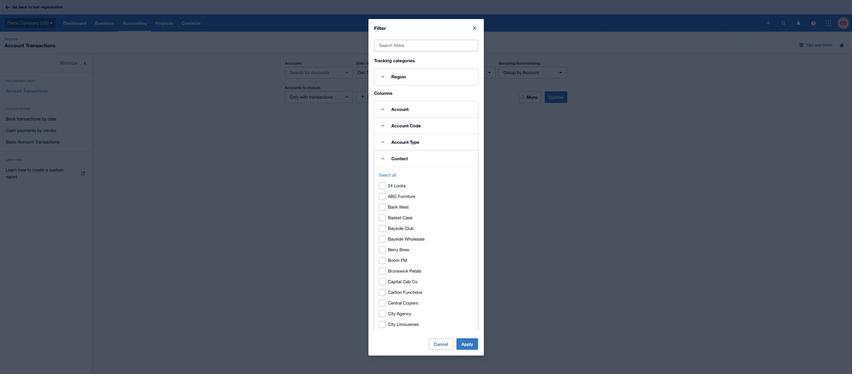 Task type: vqa. For each thing, say whether or not it's contained in the screenshot.
This
yes



Task type: describe. For each thing, give the bounding box(es) containing it.
fm
[[401, 258, 407, 263]]

xero
[[6, 79, 12, 83]]

common
[[6, 107, 19, 111]]

24
[[388, 184, 393, 188]]

carlton functions
[[388, 290, 422, 295]]

locks
[[394, 184, 406, 188]]

apply
[[461, 342, 473, 347]]

basic account transactions
[[6, 140, 59, 145]]

group by account
[[504, 70, 539, 75]]

tips and tricks button
[[796, 40, 836, 50]]

filter inside button
[[367, 94, 378, 100]]

back
[[19, 5, 27, 9]]

demo
[[8, 20, 19, 25]]

columns
[[374, 91, 392, 96]]

cash
[[6, 128, 16, 133]]

accounts for accounts
[[285, 61, 302, 66]]

a
[[46, 168, 48, 173]]

common formats
[[6, 107, 31, 111]]

learn how to create a custom report
[[6, 168, 64, 179]]

apply button
[[457, 339, 478, 350]]

contact
[[391, 156, 408, 161]]

demo company (us) button
[[0, 14, 59, 32]]

city agency
[[388, 312, 411, 317]]

account transactions link
[[0, 85, 92, 97]]

account code
[[391, 123, 421, 128]]

code
[[410, 123, 421, 128]]

date
[[48, 117, 56, 121]]

close image
[[469, 23, 480, 34]]

learn how to create a custom report link
[[0, 164, 92, 183]]

learn for learn more
[[6, 158, 14, 162]]

transactions for basic account transactions
[[35, 140, 59, 145]]

account down the payments
[[18, 140, 34, 145]]

accounts for accounts to include
[[285, 85, 302, 90]]

select all button
[[379, 172, 396, 179]]

filter dialog
[[368, 19, 484, 375]]

grouping/summarizing
[[499, 61, 540, 66]]

filter button
[[356, 91, 425, 103]]

by for date
[[42, 117, 47, 121]]

bank for bank transactions by date
[[6, 117, 16, 121]]

agency
[[397, 312, 411, 317]]

bank transactions by date link
[[0, 113, 92, 125]]

standard
[[13, 79, 26, 83]]

reports
[[5, 37, 18, 41]]

bayside for bayside wholesale
[[388, 237, 403, 242]]

tips and tricks
[[806, 43, 832, 47]]

copiers
[[403, 301, 418, 306]]

city for city limousines
[[388, 322, 396, 327]]

berry
[[388, 248, 398, 253]]

date
[[356, 61, 365, 66]]

bayside club
[[388, 226, 414, 231]]

account type
[[391, 140, 419, 145]]

minimize
[[60, 61, 77, 66]]

cash payments by vendor
[[6, 128, 57, 133]]

select all
[[379, 173, 396, 178]]

group
[[504, 70, 516, 75]]

month
[[386, 61, 397, 66]]

central copiers
[[388, 301, 418, 306]]

transactions inside bank transactions by date link
[[17, 117, 41, 121]]

club
[[405, 226, 414, 231]]

last
[[33, 5, 39, 9]]

tricks
[[822, 43, 832, 47]]

account down filter button
[[391, 107, 409, 112]]

date range : this month
[[356, 61, 397, 66]]

basket
[[388, 216, 401, 221]]

formats
[[20, 107, 31, 111]]

Select start date field
[[356, 67, 385, 78]]

co
[[840, 20, 847, 26]]

xero standard report
[[6, 79, 35, 83]]

wholesale
[[405, 237, 425, 242]]

case
[[403, 216, 412, 221]]

go
[[12, 5, 18, 9]]

more
[[15, 158, 22, 162]]

cash payments by vendor link
[[0, 125, 92, 136]]

tracking categories
[[374, 58, 415, 63]]

co banner
[[0, 0, 852, 32]]

more
[[527, 95, 537, 100]]

tracking
[[374, 58, 392, 63]]



Task type: locate. For each thing, give the bounding box(es) containing it.
capital cab co
[[388, 280, 418, 285]]

:
[[376, 61, 377, 66]]

filter
[[374, 25, 386, 31], [367, 94, 378, 100]]

only with transactions
[[290, 95, 333, 100]]

with
[[300, 95, 308, 100]]

report inside learn how to create a custom report
[[6, 175, 17, 179]]

range
[[366, 61, 376, 66]]

basket case
[[388, 216, 412, 221]]

bank for bank west
[[388, 205, 398, 210]]

0 vertical spatial report
[[27, 79, 35, 83]]

1 expand image from the top
[[377, 71, 389, 83]]

1 vertical spatial filter
[[367, 94, 378, 100]]

svg image
[[826, 20, 831, 26], [781, 21, 786, 25], [797, 21, 800, 25], [767, 21, 770, 25], [50, 22, 53, 24]]

learn more
[[6, 158, 22, 162]]

bank down common
[[6, 117, 16, 121]]

transactions
[[309, 95, 333, 100], [17, 117, 41, 121]]

by left vendor
[[37, 128, 42, 133]]

expand image for region
[[377, 71, 389, 83]]

cancel button
[[429, 339, 453, 350]]

transactions down formats
[[17, 117, 41, 121]]

account inside reports account transactions
[[5, 42, 24, 48]]

4 expand image from the top
[[377, 137, 389, 148]]

learn down learn more
[[6, 168, 17, 173]]

3 expand image from the top
[[377, 120, 389, 132]]

to
[[28, 5, 32, 9], [303, 85, 307, 90], [27, 168, 31, 173]]

functions
[[403, 290, 422, 295]]

transactions down xero standard report
[[23, 89, 48, 93]]

furniture
[[398, 194, 415, 199]]

to for go back to last organisation
[[28, 5, 32, 9]]

tips
[[806, 43, 814, 47]]

account
[[5, 42, 24, 48], [523, 70, 539, 75], [6, 89, 22, 93], [391, 107, 409, 112], [391, 123, 409, 128], [18, 140, 34, 145], [391, 140, 409, 145]]

capital
[[388, 280, 402, 285]]

1 vertical spatial accounts
[[285, 85, 302, 90]]

basic account transactions link
[[0, 136, 92, 148]]

expand image down filter button
[[377, 104, 389, 115]]

1 vertical spatial by
[[42, 117, 47, 121]]

1 bayside from the top
[[388, 226, 403, 231]]

0 horizontal spatial report
[[6, 175, 17, 179]]

abc furniture
[[388, 194, 415, 199]]

demo company (us)
[[8, 20, 48, 25]]

bank
[[6, 117, 16, 121], [388, 205, 398, 210]]

0 horizontal spatial transactions
[[17, 117, 41, 121]]

expand image left account code
[[377, 120, 389, 132]]

1 vertical spatial transactions
[[17, 117, 41, 121]]

expand image for account code
[[377, 120, 389, 132]]

1 vertical spatial transactions
[[23, 89, 48, 93]]

2 city from the top
[[388, 322, 396, 327]]

payments
[[17, 128, 36, 133]]

group by account button
[[499, 67, 567, 78]]

co
[[412, 280, 418, 285]]

region
[[391, 74, 406, 79]]

by
[[517, 70, 522, 75], [42, 117, 47, 121], [37, 128, 42, 133]]

0 vertical spatial accounts
[[285, 61, 302, 66]]

1 horizontal spatial report
[[27, 79, 35, 83]]

svg image
[[5, 5, 10, 9], [811, 21, 816, 25]]

accounts to include
[[285, 85, 321, 90]]

bank west
[[388, 205, 409, 210]]

bank inside filter dialog
[[388, 205, 398, 210]]

type
[[410, 140, 419, 145]]

by down the 'grouping/summarizing'
[[517, 70, 522, 75]]

learn
[[6, 158, 14, 162], [6, 168, 17, 173]]

2 learn from the top
[[6, 168, 17, 173]]

0 vertical spatial city
[[388, 312, 396, 317]]

filter inside dialog
[[374, 25, 386, 31]]

only
[[290, 95, 299, 100]]

learn left more
[[6, 158, 14, 162]]

minimize button
[[0, 57, 92, 69]]

transactions inside only with transactions popup button
[[309, 95, 333, 100]]

2 expand image from the top
[[377, 104, 389, 115]]

2 vertical spatial by
[[37, 128, 42, 133]]

2 bayside from the top
[[388, 237, 403, 242]]

1 vertical spatial city
[[388, 322, 396, 327]]

transactions inside reports account transactions
[[26, 42, 55, 48]]

1 vertical spatial learn
[[6, 168, 17, 173]]

1 horizontal spatial transactions
[[309, 95, 333, 100]]

1 city from the top
[[388, 312, 396, 317]]

expand image for account type
[[377, 137, 389, 148]]

0 vertical spatial svg image
[[5, 5, 10, 9]]

account down the 'grouping/summarizing'
[[523, 70, 539, 75]]

accounts up accounts to include
[[285, 61, 302, 66]]

expand image up collapse image
[[377, 137, 389, 148]]

0 vertical spatial transactions
[[26, 42, 55, 48]]

city for city agency
[[388, 312, 396, 317]]

bank transactions by date
[[6, 117, 56, 121]]

account left code
[[391, 123, 409, 128]]

how
[[18, 168, 26, 173]]

1 horizontal spatial svg image
[[811, 21, 816, 25]]

by for vendor
[[37, 128, 42, 133]]

1 vertical spatial to
[[303, 85, 307, 90]]

(us)
[[40, 20, 48, 25]]

accounts up the only
[[285, 85, 302, 90]]

transactions down include
[[309, 95, 333, 100]]

to inside the "co" banner
[[28, 5, 32, 9]]

bayside down basket
[[388, 226, 403, 231]]

reports account transactions
[[5, 37, 55, 48]]

cancel
[[434, 342, 448, 347]]

1 accounts from the top
[[285, 61, 302, 66]]

city down the central
[[388, 312, 396, 317]]

abc
[[388, 194, 397, 199]]

to inside learn how to create a custom report
[[27, 168, 31, 173]]

go back to last organisation link
[[3, 2, 66, 12]]

brew
[[399, 248, 409, 253]]

city down city agency
[[388, 322, 396, 327]]

account transactions
[[6, 89, 48, 93]]

to right "how"
[[27, 168, 31, 173]]

2 vertical spatial transactions
[[35, 140, 59, 145]]

to left last
[[28, 5, 32, 9]]

to left include
[[303, 85, 307, 90]]

svg image left go in the left of the page
[[5, 5, 10, 9]]

Search filters field
[[374, 40, 478, 51]]

collapse image
[[377, 153, 389, 165]]

all
[[392, 173, 396, 178]]

boom fm
[[388, 258, 407, 263]]

to for learn how to create a custom report
[[27, 168, 31, 173]]

carlton
[[388, 290, 402, 295]]

1 vertical spatial bank
[[388, 205, 398, 210]]

central
[[388, 301, 402, 306]]

1 learn from the top
[[6, 158, 14, 162]]

bayside wholesale
[[388, 237, 425, 242]]

berry brew
[[388, 248, 409, 253]]

account inside popup button
[[523, 70, 539, 75]]

report up account transactions
[[27, 79, 35, 83]]

0 vertical spatial bank
[[6, 117, 16, 121]]

svg image inside go back to last organisation link
[[5, 5, 10, 9]]

and
[[815, 43, 821, 47]]

more button
[[519, 91, 541, 103]]

0 vertical spatial transactions
[[309, 95, 333, 100]]

by left date
[[42, 117, 47, 121]]

limousines
[[397, 322, 419, 327]]

bayside for bayside club
[[388, 226, 403, 231]]

bank down abc
[[388, 205, 398, 210]]

transactions up "minimize" button
[[26, 42, 55, 48]]

1 vertical spatial report
[[6, 175, 17, 179]]

0 vertical spatial to
[[28, 5, 32, 9]]

learn for learn how to create a custom report
[[6, 168, 17, 173]]

expand image
[[377, 71, 389, 83], [377, 104, 389, 115], [377, 120, 389, 132], [377, 137, 389, 148]]

update
[[548, 95, 563, 100]]

report down learn more
[[6, 175, 17, 179]]

basic
[[6, 140, 17, 145]]

learn inside learn how to create a custom report
[[6, 168, 17, 173]]

petals
[[409, 269, 421, 274]]

transactions down the cash payments by vendor link
[[35, 140, 59, 145]]

0 horizontal spatial bank
[[6, 117, 16, 121]]

report
[[27, 79, 35, 83], [6, 175, 17, 179]]

account down reports link
[[5, 42, 24, 48]]

bayside up berry
[[388, 237, 403, 242]]

by inside popup button
[[517, 70, 522, 75]]

0 vertical spatial bayside
[[388, 226, 403, 231]]

company
[[20, 20, 39, 25]]

2 accounts from the top
[[285, 85, 302, 90]]

brunswick
[[388, 269, 408, 274]]

create
[[32, 168, 44, 173]]

account down xero
[[6, 89, 22, 93]]

transactions
[[26, 42, 55, 48], [23, 89, 48, 93], [35, 140, 59, 145]]

go back to last organisation
[[12, 5, 63, 9]]

24 locks
[[388, 184, 406, 188]]

account left type
[[391, 140, 409, 145]]

this
[[378, 61, 385, 66]]

co button
[[838, 14, 852, 32]]

transactions for reports account transactions
[[26, 42, 55, 48]]

svg image inside demo company (us) popup button
[[50, 22, 53, 24]]

categories
[[393, 58, 415, 63]]

1 vertical spatial svg image
[[811, 21, 816, 25]]

select
[[379, 173, 391, 178]]

update button
[[545, 91, 567, 103]]

svg image up the tips and tricks button
[[811, 21, 816, 25]]

1 horizontal spatial bank
[[388, 205, 398, 210]]

0 vertical spatial learn
[[6, 158, 14, 162]]

expand image down this
[[377, 71, 389, 83]]

cab
[[403, 280, 411, 285]]

expand image for account
[[377, 104, 389, 115]]

include
[[308, 85, 321, 90]]

2 vertical spatial to
[[27, 168, 31, 173]]

custom
[[49, 168, 64, 173]]

Select end date field
[[385, 67, 413, 78]]

0 vertical spatial by
[[517, 70, 522, 75]]

1 vertical spatial bayside
[[388, 237, 403, 242]]

boom
[[388, 258, 400, 263]]

0 vertical spatial filter
[[374, 25, 386, 31]]

0 horizontal spatial svg image
[[5, 5, 10, 9]]



